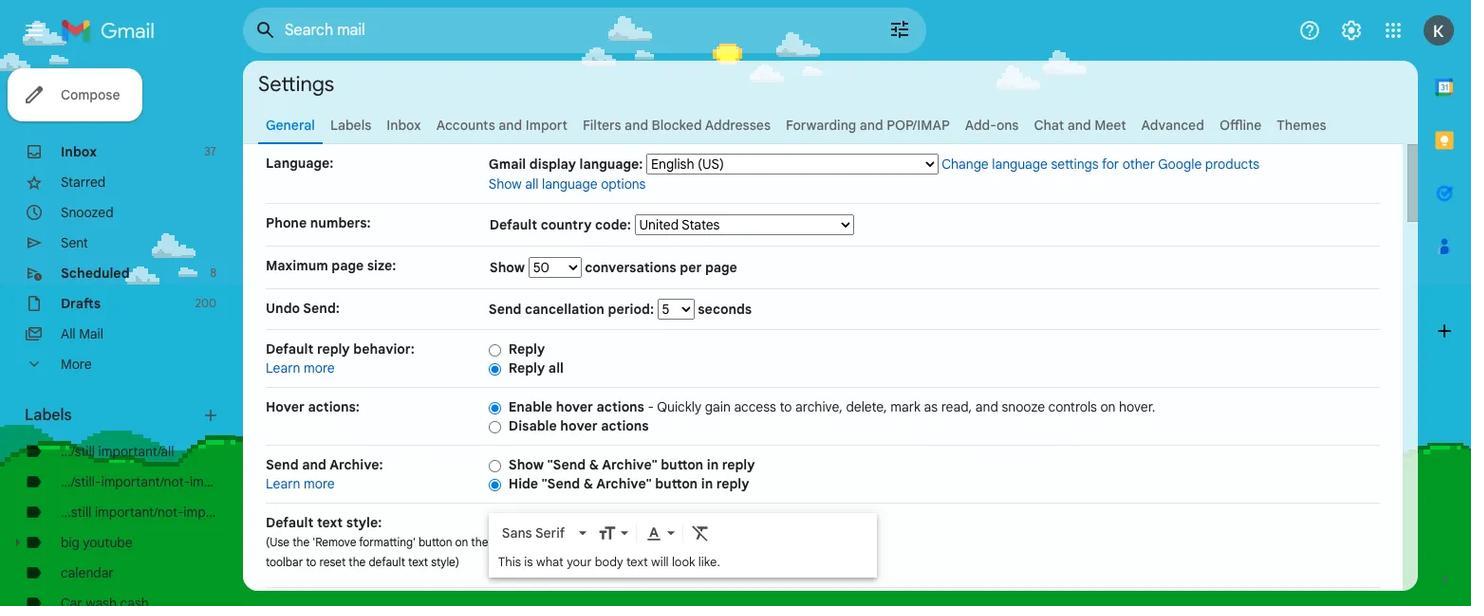 Task type: locate. For each thing, give the bounding box(es) containing it.
country
[[541, 217, 592, 234]]

hover actions:
[[266, 399, 360, 416]]

and for pop/imap
[[860, 117, 884, 134]]

learn more link for default
[[266, 360, 335, 377]]

look
[[672, 555, 696, 571]]

0 vertical spatial show
[[489, 176, 522, 193]]

advanced link
[[1142, 117, 1205, 134]]

1 vertical spatial in
[[702, 476, 713, 493]]

0 vertical spatial button
[[661, 457, 704, 474]]

hover.
[[1120, 399, 1156, 416]]

0 vertical spatial archive"
[[602, 457, 658, 474]]

0 vertical spatial reply
[[317, 341, 350, 358]]

1 vertical spatial default
[[266, 341, 314, 358]]

default up (use
[[266, 515, 314, 532]]

send down hover
[[266, 457, 299, 474]]

1 learn more link from the top
[[266, 360, 335, 377]]

button
[[661, 457, 704, 474], [655, 476, 698, 493], [419, 536, 452, 550]]

page right per
[[705, 259, 738, 276]]

text left will
[[627, 555, 648, 571]]

actions
[[597, 399, 645, 416], [601, 418, 649, 435]]

default text style: (use the 'remove formatting' button on the toolbar to reset the default text style)
[[266, 515, 488, 570]]

and right chat
[[1068, 117, 1092, 134]]

1 vertical spatial "send
[[542, 476, 580, 493]]

important
[[190, 474, 249, 491], [184, 504, 243, 521]]

0 vertical spatial reply
[[509, 341, 545, 358]]

in for hide "send & archive" button in reply
[[702, 476, 713, 493]]

this is what your body text will look like.
[[498, 555, 720, 571]]

settings image
[[1341, 19, 1364, 42]]

and
[[499, 117, 523, 134], [625, 117, 649, 134], [860, 117, 884, 134], [1068, 117, 1092, 134], [976, 399, 999, 416], [302, 457, 327, 474]]

add-ons
[[965, 117, 1019, 134]]

1 vertical spatial on
[[455, 536, 468, 550]]

Show "Send & Archive" button in reply radio
[[489, 459, 501, 474]]

maximum page size:
[[266, 257, 396, 274]]

1 vertical spatial important
[[184, 504, 243, 521]]

button up the "hide "send & archive" button in reply"
[[661, 457, 704, 474]]

0 horizontal spatial labels
[[25, 406, 72, 425]]

archive" down the show "send & archive" button in reply at the bottom
[[597, 476, 652, 493]]

learn more link down archive: on the bottom left of the page
[[266, 476, 335, 493]]

reply
[[317, 341, 350, 358], [722, 457, 755, 474], [717, 476, 750, 493]]

general
[[266, 117, 315, 134]]

and for import
[[499, 117, 523, 134]]

reply down send:
[[317, 341, 350, 358]]

forwarding and pop/imap
[[786, 117, 950, 134]]

show for show all language options
[[489, 176, 522, 193]]

(use
[[266, 536, 290, 550]]

advanced search options image
[[881, 10, 919, 48]]

send for send and archive: learn more
[[266, 457, 299, 474]]

inbox right labels link
[[387, 117, 421, 134]]

hover for disable
[[561, 418, 598, 435]]

0 vertical spatial inbox link
[[387, 117, 421, 134]]

1 horizontal spatial on
[[1101, 399, 1116, 416]]

0 vertical spatial inbox
[[387, 117, 421, 134]]

default inside default reply behavior: learn more
[[266, 341, 314, 358]]

0 horizontal spatial inbox link
[[61, 143, 97, 160]]

1 horizontal spatial the
[[349, 555, 366, 570]]

show down default country code: at top
[[490, 259, 529, 276]]

1 vertical spatial learn
[[266, 476, 301, 493]]

learn
[[266, 360, 301, 377], [266, 476, 301, 493]]

0 horizontal spatial send
[[266, 457, 299, 474]]

language down the ons
[[993, 156, 1048, 173]]

hover
[[266, 399, 305, 416]]

0 vertical spatial learn
[[266, 360, 301, 377]]

0 horizontal spatial the
[[293, 536, 310, 550]]

1 learn from the top
[[266, 360, 301, 377]]

reply right "reply all" option
[[509, 360, 545, 377]]

8
[[210, 266, 217, 280]]

hover right the disable
[[561, 418, 598, 435]]

show down the gmail
[[489, 176, 522, 193]]

all up enable
[[549, 360, 564, 377]]

important up the ...still important/not-important
[[190, 474, 249, 491]]

1 vertical spatial more
[[304, 476, 335, 493]]

compose button
[[8, 68, 143, 122]]

language down the gmail display language:
[[542, 176, 598, 193]]

gmail display language:
[[489, 156, 643, 173]]

what
[[537, 555, 564, 571]]

show for show
[[490, 259, 529, 276]]

1 horizontal spatial all
[[549, 360, 564, 377]]

"send right hide
[[542, 476, 580, 493]]

cancellation
[[525, 301, 605, 318]]

default reply behavior: learn more
[[266, 341, 415, 377]]

1 vertical spatial to
[[306, 555, 317, 570]]

themes link
[[1277, 117, 1327, 134]]

default country code:
[[490, 217, 635, 234]]

2 reply from the top
[[509, 360, 545, 377]]

gmail image
[[61, 11, 164, 49]]

period:
[[608, 301, 654, 318]]

hover up disable hover actions
[[556, 399, 594, 416]]

"send down disable hover actions
[[548, 457, 586, 474]]

1 vertical spatial hover
[[561, 418, 598, 435]]

and left "pop/imap"
[[860, 117, 884, 134]]

default
[[490, 217, 538, 234], [266, 341, 314, 358], [266, 515, 314, 532]]

undo
[[266, 300, 300, 317]]

1 vertical spatial actions
[[601, 418, 649, 435]]

0 vertical spatial more
[[304, 360, 335, 377]]

tab list
[[1419, 61, 1472, 538]]

0 vertical spatial send
[[489, 301, 522, 318]]

inbox link right labels link
[[387, 117, 421, 134]]

pop/imap
[[887, 117, 950, 134]]

actions down -
[[601, 418, 649, 435]]

0 vertical spatial all
[[525, 176, 539, 193]]

1 vertical spatial inbox
[[61, 143, 97, 160]]

all mail link
[[61, 326, 103, 343]]

default
[[369, 555, 405, 570]]

inbox up the starred link
[[61, 143, 97, 160]]

2 horizontal spatial text
[[627, 555, 648, 571]]

2 more from the top
[[304, 476, 335, 493]]

page
[[332, 257, 364, 274], [705, 259, 738, 276]]

0 vertical spatial language
[[993, 156, 1048, 173]]

and left import
[[499, 117, 523, 134]]

0 vertical spatial default
[[490, 217, 538, 234]]

big
[[61, 535, 80, 552]]

all down display
[[525, 176, 539, 193]]

0 vertical spatial learn more link
[[266, 360, 335, 377]]

learn inside default reply behavior: learn more
[[266, 360, 301, 377]]

.../still important/all
[[61, 443, 174, 461]]

37
[[204, 144, 217, 159]]

& down the show "send & archive" button in reply at the bottom
[[584, 476, 594, 493]]

Hide "Send & Archive" button in reply radio
[[489, 478, 501, 493]]

None search field
[[243, 8, 927, 53]]

1 vertical spatial inbox link
[[61, 143, 97, 160]]

like.
[[699, 555, 720, 571]]

maximum
[[266, 257, 328, 274]]

send up reply radio
[[489, 301, 522, 318]]

2 vertical spatial button
[[419, 536, 452, 550]]

1 vertical spatial show
[[490, 259, 529, 276]]

forwarding
[[786, 117, 857, 134]]

1 horizontal spatial labels
[[330, 117, 372, 134]]

inbox inside labels navigation
[[61, 143, 97, 160]]

in down 'gain'
[[707, 457, 719, 474]]

2 vertical spatial reply
[[717, 476, 750, 493]]

mark
[[891, 399, 921, 416]]

inbox for the right "inbox" link
[[387, 117, 421, 134]]

& up the "hide "send & archive" button in reply"
[[589, 457, 599, 474]]

1 reply from the top
[[509, 341, 545, 358]]

all for show
[[525, 176, 539, 193]]

1 horizontal spatial send
[[489, 301, 522, 318]]

2 vertical spatial show
[[509, 457, 544, 474]]

Reply radio
[[489, 344, 501, 358]]

inbox
[[387, 117, 421, 134], [61, 143, 97, 160]]

text up 'remove
[[317, 515, 343, 532]]

phone
[[266, 215, 307, 232]]

import
[[526, 117, 568, 134]]

labels up .../still
[[25, 406, 72, 425]]

and for archive:
[[302, 457, 327, 474]]

reply up reply all
[[509, 341, 545, 358]]

0 vertical spatial labels
[[330, 117, 372, 134]]

learn more link for send
[[266, 476, 335, 493]]

1 vertical spatial reply
[[722, 457, 755, 474]]

reply down 'gain'
[[717, 476, 750, 493]]

in for show "send & archive" button in reply
[[707, 457, 719, 474]]

learn for send and archive: learn more
[[266, 476, 301, 493]]

and for meet
[[1068, 117, 1092, 134]]

scheduled
[[61, 265, 130, 282]]

on up style)
[[455, 536, 468, 550]]

chat
[[1034, 117, 1065, 134]]

more up hover actions:
[[304, 360, 335, 377]]

.../still-
[[61, 474, 101, 491]]

1 vertical spatial send
[[266, 457, 299, 474]]

0 horizontal spatial inbox
[[61, 143, 97, 160]]

scheduled link
[[61, 265, 130, 282]]

behavior:
[[353, 341, 415, 358]]

0 vertical spatial important
[[190, 474, 249, 491]]

options
[[601, 176, 646, 193]]

and inside send and archive: learn more
[[302, 457, 327, 474]]

and right read,
[[976, 399, 999, 416]]

1 horizontal spatial inbox
[[387, 117, 421, 134]]

reset
[[319, 555, 346, 570]]

default left country
[[490, 217, 538, 234]]

labels inside labels navigation
[[25, 406, 72, 425]]

reply for reply all
[[509, 360, 545, 377]]

button down the show "send & archive" button in reply at the bottom
[[655, 476, 698, 493]]

2 horizontal spatial the
[[471, 536, 488, 550]]

0 horizontal spatial page
[[332, 257, 364, 274]]

0 vertical spatial actions
[[597, 399, 645, 416]]

seconds
[[695, 301, 752, 318]]

to left reset
[[306, 555, 317, 570]]

0 vertical spatial "send
[[548, 457, 586, 474]]

compose
[[61, 86, 120, 104]]

per
[[680, 259, 702, 276]]

actions left -
[[597, 399, 645, 416]]

2 learn more link from the top
[[266, 476, 335, 493]]

default inside the default text style: (use the 'remove formatting' button on the toolbar to reset the default text style)
[[266, 515, 314, 532]]

button up style)
[[419, 536, 452, 550]]

show up hide
[[509, 457, 544, 474]]

on left hover.
[[1101, 399, 1116, 416]]

1 horizontal spatial inbox link
[[387, 117, 421, 134]]

send for send cancellation period:
[[489, 301, 522, 318]]

numbers:
[[310, 215, 371, 232]]

1 vertical spatial learn more link
[[266, 476, 335, 493]]

drafts
[[61, 295, 101, 312]]

archive" up the "hide "send & archive" button in reply"
[[602, 457, 658, 474]]

important down .../still-important/not-important
[[184, 504, 243, 521]]

sent link
[[61, 235, 88, 252]]

1 vertical spatial labels
[[25, 406, 72, 425]]

inbox link up the starred link
[[61, 143, 97, 160]]

1 vertical spatial button
[[655, 476, 698, 493]]

show all language options
[[489, 176, 646, 193]]

0 vertical spatial hover
[[556, 399, 594, 416]]

2 learn from the top
[[266, 476, 301, 493]]

important/not- up the ...still important/not-important
[[101, 474, 190, 491]]

and right filters
[[625, 117, 649, 134]]

meet
[[1095, 117, 1127, 134]]

important/all
[[98, 443, 174, 461]]

labels right general link
[[330, 117, 372, 134]]

&
[[589, 457, 599, 474], [584, 476, 594, 493]]

0 horizontal spatial text
[[317, 515, 343, 532]]

0 horizontal spatial language
[[542, 176, 598, 193]]

1 vertical spatial &
[[584, 476, 594, 493]]

more inside send and archive: learn more
[[304, 476, 335, 493]]

...still important/not-important
[[61, 504, 243, 521]]

default down undo
[[266, 341, 314, 358]]

0 horizontal spatial all
[[525, 176, 539, 193]]

reply down access
[[722, 457, 755, 474]]

hover for enable
[[556, 399, 594, 416]]

reply inside default reply behavior: learn more
[[317, 341, 350, 358]]

send inside send and archive: learn more
[[266, 457, 299, 474]]

learn up (use
[[266, 476, 301, 493]]

default for default country code:
[[490, 217, 538, 234]]

in up remove formatting ‪(⌘\)‬ icon
[[702, 476, 713, 493]]

snoozed
[[61, 204, 114, 221]]

learn up hover
[[266, 360, 301, 377]]

0 vertical spatial &
[[589, 457, 599, 474]]

more
[[304, 360, 335, 377], [304, 476, 335, 493]]

page left size:
[[332, 257, 364, 274]]

1 vertical spatial reply
[[509, 360, 545, 377]]

0 horizontal spatial on
[[455, 536, 468, 550]]

chat and meet link
[[1034, 117, 1127, 134]]

1 more from the top
[[304, 360, 335, 377]]

all
[[61, 326, 76, 343]]

more down archive: on the bottom left of the page
[[304, 476, 335, 493]]

language:
[[266, 155, 334, 172]]

will
[[651, 555, 669, 571]]

learn inside send and archive: learn more
[[266, 476, 301, 493]]

text left style)
[[408, 555, 428, 570]]

& for show
[[589, 457, 599, 474]]

actions for disable
[[601, 418, 649, 435]]

hide
[[509, 476, 539, 493]]

0 vertical spatial in
[[707, 457, 719, 474]]

labels for labels link
[[330, 117, 372, 134]]

more inside default reply behavior: learn more
[[304, 360, 335, 377]]

your
[[567, 555, 592, 571]]

important/not- down .../still-important/not-important
[[95, 504, 184, 521]]

main menu image
[[23, 19, 46, 42]]

to right access
[[780, 399, 792, 416]]

0 vertical spatial important/not-
[[101, 474, 190, 491]]

reply for reply
[[509, 341, 545, 358]]

0 vertical spatial to
[[780, 399, 792, 416]]

archive:
[[330, 457, 383, 474]]

1 vertical spatial all
[[549, 360, 564, 377]]

change language settings for other google products
[[942, 156, 1260, 173]]

0 horizontal spatial to
[[306, 555, 317, 570]]

labels for labels heading
[[25, 406, 72, 425]]

1 vertical spatial important/not-
[[95, 504, 184, 521]]

1 vertical spatial archive"
[[597, 476, 652, 493]]

add-
[[965, 117, 997, 134]]

language
[[993, 156, 1048, 173], [542, 176, 598, 193]]

and left archive: on the bottom left of the page
[[302, 457, 327, 474]]

2 vertical spatial default
[[266, 515, 314, 532]]

learn more link up hover actions:
[[266, 360, 335, 377]]



Task type: vqa. For each thing, say whether or not it's contained in the screenshot.
fourth Sep 12 from the bottom
no



Task type: describe. For each thing, give the bounding box(es) containing it.
formatting'
[[359, 536, 416, 550]]

change
[[942, 156, 989, 173]]

Reply all radio
[[489, 363, 501, 377]]

labels heading
[[25, 406, 201, 425]]

'remove
[[313, 536, 356, 550]]

.../still important/all link
[[61, 443, 174, 461]]

important for ...still important/not-important
[[184, 504, 243, 521]]

settings
[[1052, 156, 1099, 173]]

inbox link inside labels navigation
[[61, 143, 97, 160]]

code:
[[595, 217, 631, 234]]

actions for enable
[[597, 399, 645, 416]]

body
[[595, 555, 624, 571]]

support image
[[1299, 19, 1322, 42]]

as
[[925, 399, 938, 416]]

chat and meet
[[1034, 117, 1127, 134]]

more
[[61, 356, 92, 373]]

& for hide
[[584, 476, 594, 493]]

search mail image
[[249, 13, 283, 47]]

snoozed link
[[61, 204, 114, 221]]

more for and
[[304, 476, 335, 493]]

important for .../still-important/not-important
[[190, 474, 249, 491]]

is
[[525, 555, 533, 571]]

google
[[1159, 156, 1202, 173]]

Enable hover actions radio
[[489, 401, 501, 416]]

to inside the default text style: (use the 'remove formatting' button on the toolbar to reset the default text style)
[[306, 555, 317, 570]]

-
[[648, 399, 654, 416]]

button inside the default text style: (use the 'remove formatting' button on the toolbar to reset the default text style)
[[419, 536, 452, 550]]

Disable hover actions radio
[[489, 420, 501, 435]]

sent
[[61, 235, 88, 252]]

reply for show "send & archive" button in reply
[[722, 457, 755, 474]]

themes
[[1277, 117, 1327, 134]]

...still
[[61, 504, 91, 521]]

1 horizontal spatial to
[[780, 399, 792, 416]]

1 horizontal spatial text
[[408, 555, 428, 570]]

reply all
[[509, 360, 564, 377]]

reply for hide "send & archive" button in reply
[[717, 476, 750, 493]]

starred
[[61, 174, 106, 191]]

calendar link
[[61, 565, 114, 582]]

remove formatting ‪(⌘\)‬ image
[[691, 524, 710, 543]]

1 vertical spatial language
[[542, 176, 598, 193]]

.../still
[[61, 443, 95, 461]]

this
[[498, 555, 521, 571]]

"send for hide
[[542, 476, 580, 493]]

filters
[[583, 117, 622, 134]]

archive" for show
[[602, 457, 658, 474]]

...still important/not-important link
[[61, 504, 243, 521]]

undo send:
[[266, 300, 340, 317]]

send cancellation period:
[[489, 301, 658, 318]]

language:
[[580, 156, 643, 173]]

on inside the default text style: (use the 'remove formatting' button on the toolbar to reset the default text style)
[[455, 536, 468, 550]]

settings
[[258, 71, 334, 96]]

all mail
[[61, 326, 103, 343]]

style)
[[431, 555, 460, 570]]

addresses
[[705, 117, 771, 134]]

important/not- for ...still
[[95, 504, 184, 521]]

button for show "send & archive" button in reply
[[661, 457, 704, 474]]

important/not- for .../still-
[[101, 474, 190, 491]]

for
[[1102, 156, 1120, 173]]

default for default reply behavior: learn more
[[266, 341, 314, 358]]

drafts link
[[61, 295, 101, 312]]

1 horizontal spatial language
[[993, 156, 1048, 173]]

offline link
[[1220, 117, 1262, 134]]

button for hide "send & archive" button in reply
[[655, 476, 698, 493]]

access
[[734, 399, 777, 416]]

snooze
[[1002, 399, 1045, 416]]

ons
[[997, 117, 1019, 134]]

read,
[[942, 399, 973, 416]]

size:
[[367, 257, 396, 274]]

labels navigation
[[0, 61, 249, 607]]

style:
[[346, 515, 382, 532]]

"send for show
[[548, 457, 586, 474]]

1 horizontal spatial page
[[705, 259, 738, 276]]

0 vertical spatial on
[[1101, 399, 1116, 416]]

disable
[[509, 418, 557, 435]]

archive" for hide
[[597, 476, 652, 493]]

general link
[[266, 117, 315, 134]]

learn for default reply behavior: learn more
[[266, 360, 301, 377]]

forwarding and pop/imap link
[[786, 117, 950, 134]]

big youtube link
[[61, 535, 133, 552]]

toolbar
[[266, 555, 303, 570]]

enable
[[509, 399, 553, 416]]

products
[[1206, 156, 1260, 173]]

accounts
[[437, 117, 495, 134]]

offline
[[1220, 117, 1262, 134]]

hide "send & archive" button in reply
[[509, 476, 750, 493]]

other
[[1123, 156, 1156, 173]]

gmail
[[489, 156, 526, 173]]

accounts and import link
[[437, 117, 568, 134]]

show for show "send & archive" button in reply
[[509, 457, 544, 474]]

more for reply
[[304, 360, 335, 377]]

send and archive: learn more
[[266, 457, 383, 493]]

filters and blocked addresses
[[583, 117, 771, 134]]

send:
[[303, 300, 340, 317]]

labels link
[[330, 117, 372, 134]]

add-ons link
[[965, 117, 1019, 134]]

controls
[[1049, 399, 1098, 416]]

default for default text style: (use the 'remove formatting' button on the toolbar to reset the default text style)
[[266, 515, 314, 532]]

youtube
[[83, 535, 133, 552]]

show all language options link
[[489, 176, 646, 193]]

all for reply
[[549, 360, 564, 377]]

more button
[[0, 349, 228, 380]]

enable hover actions - quickly gain access to archive, delete, mark as read, and snooze controls on hover.
[[509, 399, 1156, 416]]

.../still-important/not-important
[[61, 474, 249, 491]]

inbox for "inbox" link within the labels navigation
[[61, 143, 97, 160]]

.../still-important/not-important link
[[61, 474, 249, 491]]

and for blocked
[[625, 117, 649, 134]]

show "send & archive" button in reply
[[509, 457, 755, 474]]



